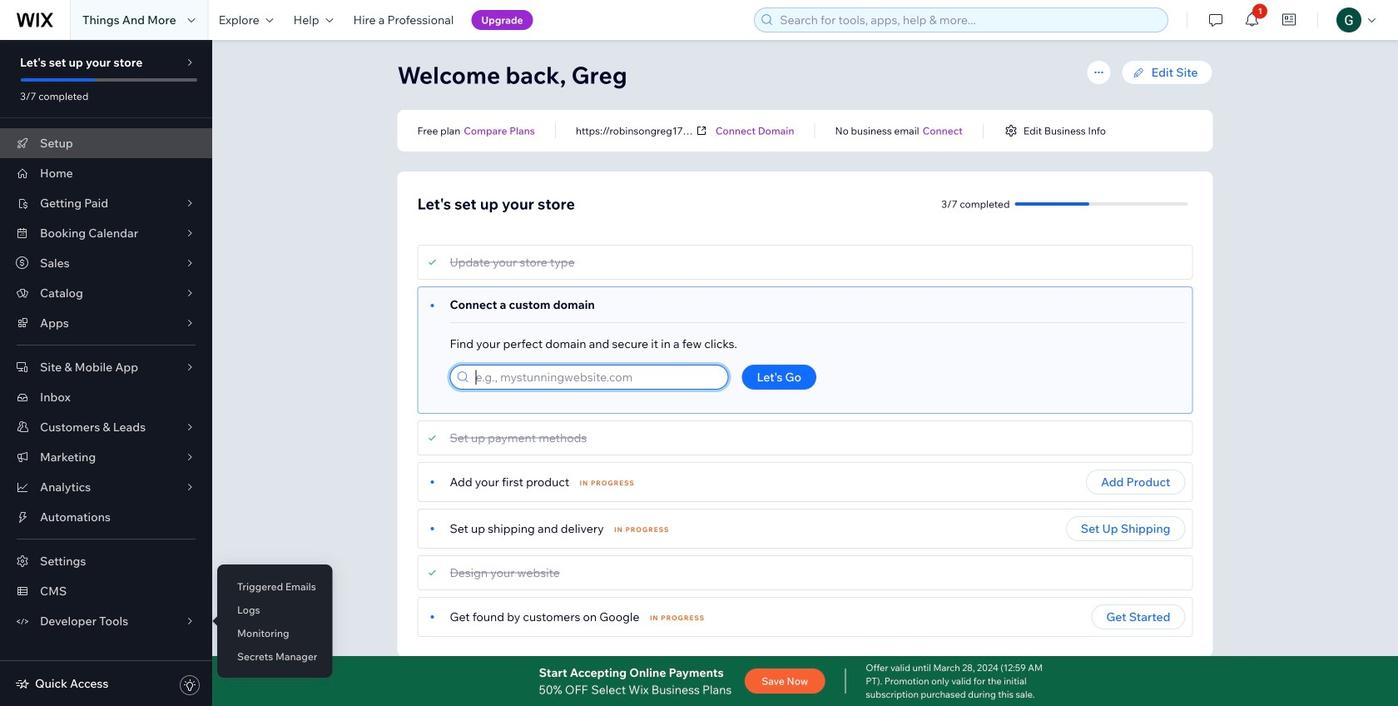 Task type: locate. For each thing, give the bounding box(es) containing it.
Search for tools, apps, help & more... field
[[775, 8, 1164, 32]]



Task type: describe. For each thing, give the bounding box(es) containing it.
e.g., mystunningwebsite.com field
[[471, 366, 723, 389]]

sidebar element
[[0, 40, 212, 706]]



Task type: vqa. For each thing, say whether or not it's contained in the screenshot.
the bottommost Login
no



